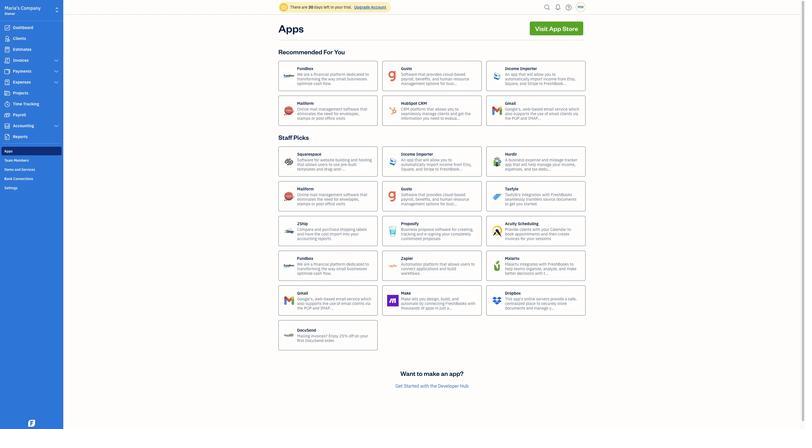 Task type: locate. For each thing, give the bounding box(es) containing it.
1 vertical spatial are
[[304, 72, 310, 77]]

freshbook... for the top income importer icon
[[544, 81, 567, 86]]

zapier image
[[387, 261, 399, 272]]

developer
[[438, 384, 459, 390]]

fundbox we are a financial platform dedicated to transforming the way small businesses optimize cash flow. down reports.
[[297, 256, 369, 276]]

1 horizontal spatial income
[[505, 66, 519, 71]]

income importer an app that will allow you to automatically import income from etsy, square, and stripe to freshbook... for the top income importer icon
[[505, 66, 576, 86]]

mail right mailform icon
[[310, 192, 318, 198]]

import for leftmost income importer icon
[[427, 162, 439, 167]]

get inside taxfyle taxfyle's integration with freshbooks seamlessly transfers source documents to get you started.
[[510, 202, 515, 207]]

1 vertical spatial in
[[435, 306, 439, 311]]

eliminates right mailform icon
[[297, 197, 316, 202]]

users left and-
[[318, 162, 328, 167]]

automatically
[[505, 76, 530, 82], [401, 162, 426, 167]]

1 way from the top
[[328, 76, 335, 82]]

fundbox for fundbox icon
[[297, 66, 313, 71]]

businesses
[[347, 76, 367, 82], [347, 267, 367, 272]]

are for fundbox icon
[[304, 72, 310, 77]]

1 fundbox from the top
[[297, 66, 313, 71]]

1 vertical spatial importer
[[416, 152, 433, 157]]

resource for second gusto image
[[454, 197, 469, 202]]

or for picks
[[311, 202, 315, 207]]

seamlessly down taxfyle
[[505, 197, 525, 202]]

malartu up better
[[505, 262, 519, 267]]

payroll
[[13, 112, 26, 118]]

1 horizontal spatial income importer image
[[491, 70, 503, 82]]

import inside 2ship compare and purchase shipping labels and have the cost import into your accounting reports.
[[330, 232, 342, 237]]

software inside squarespace software for website building and hosting that allows users to use pre-built templates and drag-and-...
[[297, 158, 313, 163]]

0 horizontal spatial square,
[[401, 167, 415, 172]]

0 vertical spatial documents
[[556, 197, 577, 202]]

0 horizontal spatial help
[[505, 267, 513, 272]]

apps
[[279, 22, 304, 35], [4, 149, 13, 154]]

post
[[316, 116, 324, 121], [316, 202, 324, 207]]

the inside hubspot crm crm platform that allows you to seamlessly manage clients and get the information you need to evalua...
[[465, 111, 471, 116]]

allows inside squarespace software for website building and hosting that allows users to use pre-built templates and drag-and-...
[[305, 162, 317, 167]]

0 vertical spatial office
[[325, 116, 335, 121]]

1 online from the top
[[297, 107, 309, 112]]

2 office from the top
[[325, 202, 335, 207]]

gmail google's, web-based email service which also supports the use of email clients via the pop and imap...
[[505, 101, 579, 121], [297, 291, 372, 311]]

imap...
[[528, 116, 541, 121], [320, 306, 333, 311]]

are right fundbox image
[[304, 262, 310, 267]]

2 vertical spatial freshbooks
[[446, 301, 467, 307]]

zapier
[[401, 256, 413, 261]]

project image
[[4, 91, 11, 96]]

applications
[[417, 267, 439, 272]]

cost
[[321, 232, 329, 237]]

dashboard image
[[4, 25, 11, 31]]

allows inside hubspot crm crm platform that allows you to seamlessly manage clients and get the information you need to evalua...
[[435, 107, 447, 112]]

1 vertical spatial chevron large down image
[[54, 69, 59, 74]]

pop
[[512, 116, 520, 121], [304, 306, 312, 311]]

1 vertical spatial income importer an app that will allow you to automatically import income from etsy, square, and stripe to freshbook...
[[401, 152, 472, 172]]

1 payroll, from the top
[[401, 76, 415, 82]]

mailform for picks
[[297, 187, 314, 192]]

1 vertical spatial dedicated
[[346, 262, 364, 267]]

1 vertical spatial an
[[401, 158, 406, 163]]

users right build
[[460, 262, 470, 267]]

1 stamps from the top
[[297, 116, 311, 121]]

online right mailform image
[[297, 107, 309, 112]]

1 flow. from the top
[[323, 81, 332, 86]]

hubspot
[[401, 101, 417, 106]]

2 options from the top
[[426, 202, 439, 207]]

chevron large down image for invoices
[[54, 58, 59, 63]]

1 horizontal spatial allows
[[435, 107, 447, 112]]

2 optimize from the top
[[297, 271, 313, 276]]

clients inside hubspot crm crm platform that allows you to seamlessly manage clients and get the information you need to evalua...
[[438, 111, 450, 116]]

1 horizontal spatial supports
[[514, 111, 530, 116]]

with down scheduling
[[533, 227, 540, 232]]

1 or from the top
[[311, 116, 315, 121]]

2 mailform from the top
[[297, 187, 314, 192]]

1 horizontal spatial which
[[569, 107, 579, 112]]

2 small from the top
[[336, 267, 346, 272]]

also for gmail icon
[[505, 111, 513, 116]]

transforming right fundbox image
[[297, 267, 320, 272]]

freshbooks for organize,
[[548, 262, 569, 267]]

1 horizontal spatial make
[[567, 267, 577, 272]]

1 vertical spatial allow
[[430, 158, 440, 163]]

organize,
[[526, 267, 542, 272]]

malartu up teams
[[505, 256, 520, 261]]

2 vertical spatial use
[[329, 301, 336, 307]]

docusend image
[[283, 330, 295, 342]]

team members
[[4, 159, 29, 163]]

0 horizontal spatial google's,
[[297, 297, 314, 302]]

dropbox this app's online servers provide a safe, centralized place to securely store documents and manage y...
[[505, 291, 577, 311]]

1 vertical spatial software
[[297, 158, 313, 163]]

importer
[[520, 66, 537, 71], [416, 152, 433, 157]]

settings
[[4, 186, 18, 190]]

1 vertical spatial cash
[[314, 271, 322, 276]]

crm down "hubspot"
[[401, 107, 410, 112]]

platform down you
[[330, 72, 346, 77]]

1 horizontal spatial help
[[528, 162, 536, 167]]

human for second gusto image from the bottom
[[440, 76, 453, 82]]

platform right automation at bottom
[[423, 262, 439, 267]]

1 eliminates from the top
[[297, 111, 316, 116]]

gmail google's, web-based email service which also supports the use of email clients via the pop and imap... for gmail icon
[[505, 101, 579, 121]]

options up proposal
[[426, 202, 439, 207]]

with inside acuity scheduling provide clients with your calendar to book appointments and then create invoices for your sessions
[[533, 227, 540, 232]]

0 vertical spatial we
[[297, 72, 303, 77]]

1 vertical spatial which
[[361, 297, 372, 302]]

decisions
[[517, 271, 534, 276]]

2 dedicated from the top
[[346, 262, 364, 267]]

chevron large down image
[[54, 58, 59, 63], [54, 69, 59, 74]]

gmail for gmail image
[[297, 291, 308, 296]]

get
[[396, 384, 403, 390]]

fundbox we are a financial platform dedicated to transforming the way small businesses optimize cash flow. down the 'for'
[[297, 66, 369, 86]]

are right fundbox icon
[[304, 72, 310, 77]]

chevron large down image up 'projects' link
[[54, 80, 59, 85]]

there are 30 days left in your trial. upgrade account
[[290, 5, 386, 10]]

0 horizontal spatial automatically
[[401, 162, 426, 167]]

chevron large down image for expenses
[[54, 80, 59, 85]]

income importer image
[[491, 70, 503, 82], [387, 156, 399, 168]]

0 vertical spatial or
[[311, 116, 315, 121]]

stamps right mailform image
[[297, 116, 311, 121]]

supports
[[514, 111, 530, 116], [306, 301, 322, 307]]

1 cloud- from the top
[[443, 72, 455, 77]]

0 horizontal spatial etsy,
[[463, 162, 472, 167]]

stripe
[[528, 81, 538, 86], [424, 167, 434, 172]]

pop right gmail icon
[[512, 116, 520, 121]]

1 vertical spatial apps
[[4, 149, 13, 154]]

compare
[[297, 227, 314, 232]]

financial down reports.
[[314, 262, 329, 267]]

1 we from the top
[[297, 72, 303, 77]]

1 horizontal spatial an
[[505, 72, 510, 77]]

business
[[401, 227, 417, 232]]

1 horizontal spatial crm
[[418, 101, 427, 106]]

payroll, up proposify
[[401, 197, 415, 202]]

0 vertical spatial freshbook...
[[544, 81, 567, 86]]

benefits, up proposify
[[416, 197, 431, 202]]

supports right gmail icon
[[514, 111, 530, 116]]

1 businesses from the top
[[347, 76, 367, 82]]

2 flow. from the top
[[323, 271, 332, 276]]

0 vertical spatial gmail google's, web-based email service which also supports the use of email clients via the pop and imap...
[[505, 101, 579, 121]]

help inside malartu malartu integrates with freshbooks to help teams organize, analyze, and make better decisions with t...
[[505, 267, 513, 272]]

1 vertical spatial we
[[297, 262, 303, 267]]

2 make from the top
[[401, 297, 411, 302]]

1 vertical spatial service
[[347, 297, 360, 302]]

fundbox down "recommended"
[[297, 66, 313, 71]]

or for for
[[311, 116, 315, 121]]

with inside make make lets you design, build, and automate by connecting freshbooks with thousands of apps in just a...
[[468, 301, 476, 307]]

1 vertical spatial payroll,
[[401, 197, 415, 202]]

gmail right gmail icon
[[505, 101, 516, 106]]

documents down app's
[[505, 306, 525, 311]]

0 vertical spatial post
[[316, 116, 324, 121]]

0 horizontal spatial supports
[[306, 301, 322, 307]]

for
[[440, 81, 445, 86], [334, 111, 339, 116], [314, 158, 319, 163], [334, 197, 339, 202], [440, 202, 445, 207], [452, 227, 457, 232], [521, 236, 526, 242]]

to inside taxfyle taxfyle's integration with freshbooks seamlessly transfers source documents to get you started.
[[505, 202, 509, 207]]

of
[[545, 111, 548, 116], [337, 301, 340, 307], [421, 306, 425, 311]]

square, for the top income importer icon
[[505, 81, 519, 86]]

0 vertical spatial allows
[[435, 107, 447, 112]]

chevron large down image for payments
[[54, 69, 59, 74]]

0 vertical spatial from
[[558, 76, 566, 82]]

1 vertical spatial human
[[440, 197, 453, 202]]

to
[[365, 72, 369, 77], [552, 72, 556, 77], [539, 81, 543, 86], [455, 107, 459, 112], [441, 116, 444, 121], [448, 158, 452, 163], [329, 162, 332, 167], [435, 167, 439, 172], [505, 202, 509, 207], [568, 227, 571, 232], [365, 262, 369, 267], [471, 262, 475, 267], [570, 262, 574, 267], [537, 301, 540, 307], [417, 370, 423, 378]]

benefits, up "hubspot"
[[416, 76, 431, 82]]

1 provides from the top
[[427, 72, 442, 77]]

with right the a... in the bottom right of the page
[[468, 301, 476, 307]]

mail right mailform image
[[310, 107, 318, 112]]

also
[[505, 111, 513, 116], [297, 301, 305, 307]]

fundbox image
[[283, 261, 295, 272]]

software inside proposify business proposal software for creating, tracking and e-signing your completely customized proposals
[[435, 227, 451, 232]]

0 vertical spatial gusto software that provides cloud-based payroll, benefits, and human resource management options for busi...
[[401, 66, 469, 86]]

to inside dropbox this app's online servers provide a safe, centralized place to securely store documents and manage y...
[[537, 301, 540, 307]]

the
[[321, 76, 327, 82], [317, 111, 323, 116], [465, 111, 471, 116], [531, 111, 536, 116], [505, 116, 511, 121], [317, 197, 323, 202], [314, 232, 320, 237], [321, 267, 327, 272], [323, 301, 329, 307], [297, 306, 303, 311], [430, 384, 437, 390]]

automatically for leftmost income importer icon
[[401, 162, 426, 167]]

resource for second gusto image from the bottom
[[454, 76, 469, 82]]

service for gmail image
[[347, 297, 360, 302]]

1 vertical spatial help
[[505, 267, 513, 272]]

2 cash from the top
[[314, 271, 322, 276]]

for inside acuity scheduling provide clients with your calendar to book appointments and then create invoices for your sessions
[[521, 236, 526, 242]]

2 chevron large down image from the top
[[54, 124, 59, 129]]

for inside proposify business proposal software for creating, tracking and e-signing your completely customized proposals
[[452, 227, 457, 232]]

allows up evalua...
[[435, 107, 447, 112]]

manage inside dropbox this app's online servers provide a safe, centralized place to securely store documents and manage y...
[[534, 306, 549, 311]]

in inside make make lets you design, build, and automate by connecting freshbooks with thousands of apps in just a...
[[435, 306, 439, 311]]

2 provides from the top
[[427, 192, 442, 198]]

app for the top income importer icon
[[511, 72, 518, 77]]

gmail image
[[283, 295, 295, 307]]

chevron large down image inside payments link
[[54, 69, 59, 74]]

automatically for the top income importer icon
[[505, 76, 530, 82]]

1 optimize from the top
[[297, 81, 313, 86]]

payroll, up "hubspot"
[[401, 76, 415, 82]]

0 vertical spatial human
[[440, 76, 453, 82]]

0 vertical spatial provides
[[427, 72, 442, 77]]

1 vertical spatial allows
[[305, 162, 317, 167]]

businesses for fundbox image
[[347, 267, 367, 272]]

1 vertical spatial busi...
[[446, 202, 457, 207]]

you inside make make lets you design, build, and automate by connecting freshbooks with thousands of apps in just a...
[[419, 297, 426, 302]]

optimize right fundbox image
[[297, 271, 313, 276]]

0 vertical spatial chevron large down image
[[54, 80, 59, 85]]

chevron large down image down payroll link
[[54, 124, 59, 129]]

1 horizontal spatial service
[[555, 107, 568, 112]]

just
[[440, 306, 446, 311]]

crm
[[418, 101, 427, 106], [401, 107, 410, 112]]

income,
[[562, 162, 576, 167]]

clients inside acuity scheduling provide clients with your calendar to book appointments and then create invoices for your sessions
[[520, 227, 532, 232]]

0 horizontal spatial imap...
[[320, 306, 333, 311]]

with right the integration
[[542, 192, 550, 198]]

visits for staff picks
[[336, 202, 345, 207]]

office
[[325, 116, 335, 121], [325, 202, 335, 207]]

chevron large down image up payments link
[[54, 58, 59, 63]]

mailform online mail management software that eliminates the need for envelopes, stamps or post office visits for picks
[[297, 187, 367, 207]]

1 vertical spatial way
[[328, 267, 335, 272]]

and inside zapier automation platform that allows users to connect applications and build workflows.
[[440, 267, 446, 272]]

in right left at left
[[331, 5, 334, 10]]

to inside zapier automation platform that allows users to connect applications and build workflows.
[[471, 262, 475, 267]]

0 vertical spatial manage
[[422, 111, 437, 116]]

a left safe,
[[565, 297, 567, 302]]

build,
[[441, 297, 451, 302]]

1 vertical spatial cloud-
[[443, 192, 455, 198]]

store
[[563, 24, 578, 33]]

you inside taxfyle taxfyle's integration with freshbooks seamlessly transfers source documents to get you started.
[[516, 202, 523, 207]]

are left 30
[[302, 5, 308, 10]]

platform inside zapier automation platform that allows users to connect applications and build workflows.
[[423, 262, 439, 267]]

notifications image
[[554, 1, 563, 13]]

completely
[[451, 232, 471, 237]]

2 financial from the top
[[314, 262, 329, 267]]

acuity scheduling image
[[491, 226, 503, 237]]

2 payroll, from the top
[[401, 197, 415, 202]]

taxfyle image
[[491, 191, 503, 202]]

software
[[401, 72, 417, 77], [297, 158, 313, 163], [401, 192, 417, 198]]

0 vertical spatial make
[[401, 291, 411, 296]]

stripe for leftmost income importer icon
[[424, 167, 434, 172]]

fundbox right fundbox image
[[297, 256, 313, 261]]

freshbooks right transfers
[[551, 192, 572, 198]]

proposal
[[418, 227, 434, 232]]

1 horizontal spatial stripe
[[528, 81, 538, 86]]

0 vertical spatial resource
[[454, 76, 469, 82]]

1 fundbox we are a financial platform dedicated to transforming the way small businesses optimize cash flow. from the top
[[297, 66, 369, 86]]

chevron large down image inside expenses link
[[54, 80, 59, 85]]

we for fundbox icon
[[297, 72, 303, 77]]

go to help image
[[564, 3, 573, 12]]

seamlessly down "hubspot"
[[401, 111, 421, 116]]

1 gusto image from the top
[[387, 70, 399, 82]]

0 vertical spatial income importer an app that will allow you to automatically import income from etsy, square, and stripe to freshbook...
[[505, 66, 576, 86]]

0 vertical spatial service
[[555, 107, 568, 112]]

allows down squarespace
[[305, 162, 317, 167]]

malartu malartu integrates with freshbooks to help teams organize, analyze, and make better decisions with t...
[[505, 256, 577, 276]]

2 chevron large down image from the top
[[54, 69, 59, 74]]

expenses,
[[505, 167, 523, 172]]

report image
[[4, 134, 11, 140]]

that
[[418, 72, 426, 77], [519, 72, 526, 77], [360, 107, 367, 112], [427, 107, 434, 112], [415, 158, 422, 163], [297, 162, 304, 167], [513, 162, 520, 167], [360, 192, 367, 198], [418, 192, 426, 198], [440, 262, 447, 267]]

transforming for fundbox image
[[297, 267, 320, 272]]

make right analyze,
[[567, 267, 577, 272]]

0 vertical spatial which
[[569, 107, 579, 112]]

provide
[[505, 227, 519, 232]]

platform down reports.
[[330, 262, 346, 267]]

payments link
[[1, 66, 62, 77]]

income
[[505, 66, 519, 71], [401, 152, 415, 157]]

2 vertical spatial are
[[304, 262, 310, 267]]

main element
[[0, 0, 78, 430]]

2 online from the top
[[297, 192, 309, 198]]

online right mailform icon
[[297, 192, 309, 198]]

chevron large down image
[[54, 80, 59, 85], [54, 124, 59, 129]]

docusend right first
[[305, 338, 324, 344]]

income importer an app that will allow you to automatically import income from etsy, square, and stripe to freshbook... for leftmost income importer icon
[[401, 152, 472, 172]]

0 vertical spatial options
[[426, 81, 439, 86]]

will for the top income importer icon
[[527, 72, 533, 77]]

1 envelopes, from the top
[[340, 111, 359, 116]]

dropbox image
[[491, 295, 503, 307]]

mw
[[578, 5, 584, 9]]

2 envelopes, from the top
[[340, 197, 359, 202]]

0 horizontal spatial which
[[361, 297, 372, 302]]

a right fundbox image
[[311, 262, 313, 267]]

accounting
[[13, 123, 34, 129]]

1 transforming from the top
[[297, 76, 320, 82]]

1 horizontal spatial google's,
[[505, 107, 522, 112]]

on
[[355, 334, 359, 339]]

1 horizontal spatial via
[[573, 111, 578, 116]]

2 mail from the top
[[310, 192, 318, 198]]

freshbooks inside malartu malartu integrates with freshbooks to help teams organize, analyze, and make better decisions with t...
[[548, 262, 569, 267]]

invoices?
[[311, 334, 328, 339]]

1 resource from the top
[[454, 76, 469, 82]]

1 gusto software that provides cloud-based payroll, benefits, and human resource management options for busi... from the top
[[401, 66, 469, 86]]

0 vertical spatial fundbox we are a financial platform dedicated to transforming the way small businesses optimize cash flow.
[[297, 66, 369, 86]]

also right gmail image
[[297, 301, 305, 307]]

1 vertical spatial income
[[401, 152, 415, 157]]

payroll, for second gusto image
[[401, 197, 415, 202]]

your left income,
[[553, 162, 561, 167]]

apps up team
[[4, 149, 13, 154]]

1 mailform from the top
[[297, 101, 314, 106]]

pop right gmail image
[[304, 306, 312, 311]]

options up hubspot crm crm platform that allows you to seamlessly manage clients and get the information you need to evalua...
[[426, 81, 439, 86]]

transforming right fundbox icon
[[297, 76, 320, 82]]

money image
[[4, 112, 11, 118]]

seamlessly inside taxfyle taxfyle's integration with freshbooks seamlessly transfers source documents to get you started.
[[505, 197, 525, 202]]

1 vertical spatial docusend
[[305, 338, 324, 344]]

1 make from the top
[[401, 291, 411, 296]]

importer for leftmost income importer icon
[[416, 152, 433, 157]]

1 vertical spatial financial
[[314, 262, 329, 267]]

2 transforming from the top
[[297, 267, 320, 272]]

1 vertical spatial provides
[[427, 192, 442, 198]]

help left teams
[[505, 267, 513, 272]]

0 vertical spatial web-
[[523, 107, 532, 112]]

2 post from the top
[[316, 202, 324, 207]]

1 human from the top
[[440, 76, 453, 82]]

software for staff picks
[[343, 192, 359, 198]]

supports right gmail image
[[306, 301, 322, 307]]

stamps right mailform icon
[[297, 202, 311, 207]]

apps down there
[[279, 22, 304, 35]]

1 malartu from the top
[[505, 256, 520, 261]]

expense image
[[4, 80, 11, 85]]

allows right applications
[[448, 262, 460, 267]]

1 busi... from the top
[[446, 81, 457, 86]]

1 financial from the top
[[314, 72, 329, 77]]

your right signing
[[442, 232, 450, 237]]

use for gmail image
[[329, 301, 336, 307]]

2 resource from the top
[[454, 197, 469, 202]]

2 we from the top
[[297, 262, 303, 267]]

2 way from the top
[[328, 267, 335, 272]]

items and services
[[4, 168, 35, 172]]

by
[[419, 301, 424, 307]]

also for gmail image
[[297, 301, 305, 307]]

fundbox we are a financial platform dedicated to transforming the way small businesses optimize cash flow.
[[297, 66, 369, 86], [297, 256, 369, 276]]

1 dedicated from the top
[[346, 72, 364, 77]]

1 benefits, from the top
[[416, 76, 431, 82]]

1 vertical spatial gmail
[[297, 291, 308, 296]]

mailform right mailform icon
[[297, 187, 314, 192]]

benefits, for second gusto image
[[416, 197, 431, 202]]

2 human from the top
[[440, 197, 453, 202]]

make up the get started with the developer hub link
[[424, 370, 440, 378]]

freshbooks up t...
[[548, 262, 569, 267]]

will inside 'hurdlr a business expense and mileage tracker app that will help manage your income, expenses, and tax dedu...'
[[521, 162, 527, 167]]

income for the top income importer icon
[[505, 66, 519, 71]]

1 post from the top
[[316, 116, 324, 121]]

design,
[[427, 297, 440, 302]]

need for picks
[[324, 197, 333, 202]]

use for gmail icon
[[537, 111, 544, 116]]

a inside dropbox this app's online servers provide a safe, centralized place to securely store documents and manage y...
[[565, 297, 567, 302]]

office for picks
[[325, 202, 335, 207]]

1 options from the top
[[426, 81, 439, 86]]

squarespace
[[297, 152, 321, 157]]

2 businesses from the top
[[347, 267, 367, 272]]

web-
[[523, 107, 532, 112], [315, 297, 324, 302]]

make left the lets
[[401, 297, 411, 302]]

chevron large down image up expenses link
[[54, 69, 59, 74]]

0 vertical spatial mailform
[[297, 101, 314, 106]]

clients
[[13, 36, 26, 41]]

1 vertical spatial pop
[[304, 306, 312, 311]]

projects
[[13, 91, 28, 96]]

gusto image
[[387, 70, 399, 82], [387, 191, 399, 202]]

service for gmail icon
[[555, 107, 568, 112]]

1 cash from the top
[[314, 81, 322, 86]]

2 vertical spatial manage
[[534, 306, 549, 311]]

time tracking link
[[1, 99, 62, 110]]

online for for
[[297, 107, 309, 112]]

dedicated for fundbox image
[[346, 262, 364, 267]]

0 horizontal spatial make
[[424, 370, 440, 378]]

your right on
[[360, 334, 368, 339]]

mailform image
[[283, 191, 295, 202]]

optimize right fundbox icon
[[297, 81, 313, 86]]

supports for gmail icon
[[514, 111, 530, 116]]

busi...
[[446, 81, 457, 86], [446, 202, 457, 207]]

2 benefits, from the top
[[416, 197, 431, 202]]

your right into
[[351, 232, 359, 237]]

2 stamps from the top
[[297, 202, 311, 207]]

way for fundbox icon
[[328, 76, 335, 82]]

1 vertical spatial mail
[[310, 192, 318, 198]]

gmail right gmail image
[[297, 291, 308, 296]]

1 vertical spatial get
[[510, 202, 515, 207]]

2 eliminates from the top
[[297, 197, 316, 202]]

google's, right gmail icon
[[505, 107, 522, 112]]

1 vertical spatial use
[[333, 162, 340, 167]]

and inside make make lets you design, build, and automate by connecting freshbooks with thousands of apps in just a...
[[452, 297, 459, 302]]

pop for gmail icon
[[512, 116, 520, 121]]

google's, right gmail image
[[297, 297, 314, 302]]

0 vertical spatial transforming
[[297, 76, 320, 82]]

2 or from the top
[[311, 202, 315, 207]]

...
[[342, 167, 346, 172]]

platform down "hubspot"
[[410, 107, 426, 112]]

financial down the 'for'
[[314, 72, 329, 77]]

with right started
[[420, 384, 429, 390]]

0 vertical spatial envelopes,
[[340, 111, 359, 116]]

automate
[[401, 301, 419, 307]]

get started with the developer hub
[[396, 384, 469, 390]]

0 vertical spatial way
[[328, 76, 335, 82]]

etsy, for leftmost income importer icon
[[463, 162, 472, 167]]

and inside hubspot crm crm platform that allows you to seamlessly manage clients and get the information you need to evalua...
[[451, 111, 457, 116]]

1 small from the top
[[336, 76, 346, 82]]

2ship
[[297, 221, 308, 227]]

2ship image
[[283, 226, 295, 237]]

or right mailform icon
[[311, 202, 315, 207]]

1 chevron large down image from the top
[[54, 80, 59, 85]]

post for for
[[316, 116, 324, 121]]

1 horizontal spatial seamlessly
[[505, 197, 525, 202]]

a for fundbox icon
[[311, 72, 313, 77]]

we right fundbox image
[[297, 262, 303, 267]]

2 gusto software that provides cloud-based payroll, benefits, and human resource management options for busi... from the top
[[401, 187, 469, 207]]

payroll,
[[401, 76, 415, 82], [401, 197, 415, 202]]

options
[[426, 81, 439, 86], [426, 202, 439, 207]]

and
[[432, 76, 439, 82], [520, 81, 527, 86], [451, 111, 457, 116], [521, 116, 527, 121], [351, 158, 358, 163], [542, 158, 549, 163], [316, 167, 323, 172], [416, 167, 423, 172], [524, 167, 531, 172], [15, 168, 21, 172], [432, 197, 439, 202], [315, 227, 321, 232], [297, 232, 304, 237], [417, 232, 423, 237], [541, 232, 548, 237], [440, 267, 446, 272], [559, 267, 566, 272], [452, 297, 459, 302], [313, 306, 320, 311], [526, 306, 533, 311]]

0 vertical spatial apps
[[279, 22, 304, 35]]

eliminates right mailform image
[[297, 111, 316, 116]]

1 mailform online mail management software that eliminates the need for envelopes, stamps or post office visits from the top
[[297, 101, 367, 121]]

2 fundbox we are a financial platform dedicated to transforming the way small businesses optimize cash flow. from the top
[[297, 256, 369, 276]]

acuity scheduling provide clients with your calendar to book appointments and then create invoices for your sessions
[[505, 221, 571, 242]]

dedicated
[[346, 72, 364, 77], [346, 262, 364, 267]]

software for recommended for you
[[343, 107, 359, 112]]

we right fundbox icon
[[297, 72, 303, 77]]

2 malartu from the top
[[505, 262, 519, 267]]

1 horizontal spatial gmail
[[505, 101, 516, 106]]

crm right "hubspot"
[[418, 101, 427, 106]]

0 vertical spatial square,
[[505, 81, 519, 86]]

left
[[324, 5, 330, 10]]

optimize
[[297, 81, 313, 86], [297, 271, 313, 276]]

stripe for the top income importer icon
[[528, 81, 538, 86]]

1 office from the top
[[325, 116, 335, 121]]

maria's
[[5, 5, 20, 11]]

docusend up "mailing"
[[297, 328, 316, 333]]

to inside malartu malartu integrates with freshbooks to help teams organize, analyze, and make better decisions with t...
[[570, 262, 574, 267]]

2 gusto from the top
[[401, 187, 412, 192]]

financial for fundbox icon
[[314, 72, 329, 77]]

0 vertical spatial supports
[[514, 111, 530, 116]]

0 vertical spatial stamps
[[297, 116, 311, 121]]

squarespace image
[[283, 156, 295, 168]]

1 mail from the top
[[310, 107, 318, 112]]

gusto
[[401, 66, 412, 71], [401, 187, 412, 192]]

options for second gusto image
[[426, 202, 439, 207]]

in left just
[[435, 306, 439, 311]]

payments
[[13, 69, 32, 74]]

recommended
[[279, 48, 322, 56]]

2 visits from the top
[[336, 202, 345, 207]]

are
[[302, 5, 308, 10], [304, 72, 310, 77], [304, 262, 310, 267]]

hubspot crm image
[[387, 105, 399, 117]]

integration
[[522, 192, 541, 198]]

1 chevron large down image from the top
[[54, 58, 59, 63]]

information
[[401, 116, 422, 121]]

with left t...
[[535, 271, 543, 276]]

of for gmail icon
[[545, 111, 548, 116]]

reports link
[[1, 132, 62, 142]]

eliminates for picks
[[297, 197, 316, 202]]

1 vertical spatial google's,
[[297, 297, 314, 302]]

envelopes, for staff picks
[[340, 197, 359, 202]]

hubspot crm crm platform that allows you to seamlessly manage clients and get the information you need to evalua...
[[401, 101, 471, 121]]

docusend mailing invoices?  enjoy 25% off on your first docusend order.
[[297, 328, 368, 344]]

2 fundbox from the top
[[297, 256, 313, 261]]

payment image
[[4, 69, 11, 75]]

allows inside zapier automation platform that allows users to connect applications and build workflows.
[[448, 262, 460, 267]]

optimize for fundbox image
[[297, 271, 313, 276]]

0 horizontal spatial importer
[[416, 152, 433, 157]]

malartu image
[[491, 261, 503, 272]]

0 vertical spatial imap...
[[528, 116, 541, 121]]

small for fundbox icon
[[336, 76, 346, 82]]

provides for second gusto image
[[427, 192, 442, 198]]

0 vertical spatial get
[[458, 111, 464, 116]]

provides
[[427, 72, 442, 77], [427, 192, 442, 198]]

freshbooks inside taxfyle taxfyle's integration with freshbooks seamlessly transfers source documents to get you started.
[[551, 192, 572, 198]]

0 vertical spatial also
[[505, 111, 513, 116]]

1 visits from the top
[[336, 116, 345, 121]]

manage inside hubspot crm crm platform that allows you to seamlessly manage clients and get the information you need to evalua...
[[422, 111, 437, 116]]

0 horizontal spatial stripe
[[424, 167, 434, 172]]

1 vertical spatial gusto
[[401, 187, 412, 192]]

a down the recommended for you
[[311, 72, 313, 77]]

use inside squarespace software for website building and hosting that allows users to use pre-built templates and drag-and-...
[[333, 162, 340, 167]]

0 vertical spatial gmail
[[505, 101, 516, 106]]

also right gmail icon
[[505, 111, 513, 116]]

from
[[558, 76, 566, 82], [454, 162, 462, 167]]

0 vertical spatial an
[[505, 72, 510, 77]]

etsy,
[[567, 76, 576, 82], [463, 162, 472, 167]]

mailform right mailform image
[[297, 101, 314, 106]]

software for second gusto image
[[401, 192, 417, 198]]

documents right source
[[556, 197, 577, 202]]

freshbooks right the connecting in the right of the page
[[446, 301, 467, 307]]

gmail for gmail icon
[[505, 101, 516, 106]]

documents
[[556, 197, 577, 202], [505, 306, 525, 311]]

or right mailform image
[[311, 116, 315, 121]]

2 mailform online mail management software that eliminates the need for envelopes, stamps or post office visits from the top
[[297, 187, 367, 207]]

fundbox for fundbox image
[[297, 256, 313, 261]]

post for picks
[[316, 202, 324, 207]]

website
[[320, 158, 335, 163]]

make up the automate
[[401, 291, 411, 296]]

help left dedu...
[[528, 162, 536, 167]]

0 vertical spatial eliminates
[[297, 111, 316, 116]]

documents inside taxfyle taxfyle's integration with freshbooks seamlessly transfers source documents to get you started.
[[556, 197, 577, 202]]

0 horizontal spatial gmail
[[297, 291, 308, 296]]

1 horizontal spatial also
[[505, 111, 513, 116]]



Task type: describe. For each thing, give the bounding box(es) containing it.
make image
[[387, 295, 399, 307]]

estimate image
[[4, 47, 11, 53]]

creating,
[[458, 227, 474, 232]]

users inside zapier automation platform that allows users to connect applications and build workflows.
[[460, 262, 470, 267]]

0 vertical spatial in
[[331, 5, 334, 10]]

gmail google's, web-based email service which also supports the use of email clients via the pop and imap... for gmail image
[[297, 291, 372, 311]]

envelopes, for recommended for you
[[340, 111, 359, 116]]

0 vertical spatial docusend
[[297, 328, 316, 333]]

small for fundbox image
[[336, 267, 346, 272]]

invoices
[[13, 58, 29, 63]]

and-
[[334, 167, 342, 172]]

import for 2ship icon
[[330, 232, 342, 237]]

invoices
[[505, 236, 520, 242]]

google's, for gmail image
[[297, 297, 314, 302]]

transforming for fundbox icon
[[297, 76, 320, 82]]

app inside 'hurdlr a business expense and mileage tracker app that will help manage your income, expenses, and tax dedu...'
[[505, 162, 512, 167]]

invoices link
[[1, 56, 62, 66]]

manage inside 'hurdlr a business expense and mileage tracker app that will help manage your income, expenses, and tax dedu...'
[[537, 162, 552, 167]]

mail for for
[[310, 107, 318, 112]]

need inside hubspot crm crm platform that allows you to seamlessly manage clients and get the information you need to evalua...
[[431, 116, 440, 121]]

fundbox we are a financial platform dedicated to transforming the way small businesses optimize cash flow. for fundbox icon
[[297, 66, 369, 86]]

centralized
[[505, 301, 525, 307]]

30
[[309, 5, 313, 10]]

way for fundbox image
[[328, 267, 335, 272]]

and inside acuity scheduling provide clients with your calendar to book appointments and then create invoices for your sessions
[[541, 232, 548, 237]]

human for second gusto image
[[440, 197, 453, 202]]

started
[[404, 384, 419, 390]]

bank connections
[[4, 177, 33, 181]]

from for the top income importer icon
[[558, 76, 566, 82]]

tracker
[[565, 158, 578, 163]]

income for leftmost income importer icon
[[401, 152, 415, 157]]

enjoy
[[329, 334, 339, 339]]

team
[[4, 159, 13, 163]]

staff
[[279, 134, 292, 142]]

etsy, for the top income importer icon
[[567, 76, 576, 82]]

analyze,
[[543, 267, 558, 272]]

are for fundbox image
[[304, 262, 310, 267]]

stamps for for
[[297, 116, 311, 121]]

the inside 2ship compare and purchase shipping labels and have the cost import into your accounting reports.
[[314, 232, 320, 237]]

of inside make make lets you design, build, and automate by connecting freshbooks with thousands of apps in just a...
[[421, 306, 425, 311]]

that inside squarespace software for website building and hosting that allows users to use pre-built templates and drag-and-...
[[297, 162, 304, 167]]

gmail image
[[491, 105, 503, 117]]

visit app store link
[[530, 22, 583, 35]]

acuity
[[505, 221, 517, 227]]

that inside hubspot crm crm platform that allows you to seamlessly manage clients and get the information you need to evalua...
[[427, 107, 434, 112]]

your inside proposify business proposal software for creating, tracking and e-signing your completely customized proposals
[[442, 232, 450, 237]]

visits for recommended for you
[[336, 116, 345, 121]]

0 vertical spatial income importer image
[[491, 70, 503, 82]]

tax
[[532, 167, 538, 172]]

0 vertical spatial crm
[[418, 101, 427, 106]]

off
[[349, 334, 354, 339]]

hurdlr image
[[491, 156, 503, 168]]

via for gmail image
[[365, 301, 370, 307]]

to inside squarespace software for website building and hosting that allows users to use pre-built templates and drag-and-...
[[329, 162, 332, 167]]

2 cloud- from the top
[[443, 192, 455, 198]]

apps link
[[1, 147, 62, 156]]

hurdlr a business expense and mileage tracker app that will help manage your income, expenses, and tax dedu...
[[505, 152, 578, 172]]

of for gmail image
[[337, 301, 340, 307]]

source
[[543, 197, 556, 202]]

account
[[371, 5, 386, 10]]

scheduling
[[518, 221, 539, 227]]

that inside 'hurdlr a business expense and mileage tracker app that will help manage your income, expenses, and tax dedu...'
[[513, 162, 520, 167]]

provides for second gusto image from the bottom
[[427, 72, 442, 77]]

staff picks
[[279, 134, 309, 142]]

store
[[558, 301, 567, 307]]

fundbox image
[[283, 70, 295, 82]]

mailform for for
[[297, 101, 314, 106]]

transfers
[[526, 197, 542, 202]]

visit
[[535, 24, 548, 33]]

which for gmail icon
[[569, 107, 579, 112]]

a for fundbox image
[[311, 262, 313, 267]]

web- for gmail icon
[[523, 107, 532, 112]]

1 vertical spatial make
[[424, 370, 440, 378]]

a
[[505, 158, 508, 163]]

place
[[526, 301, 536, 307]]

google's, for gmail icon
[[505, 107, 522, 112]]

securely
[[541, 301, 557, 307]]

built
[[349, 162, 357, 167]]

shipping
[[340, 227, 355, 232]]

client image
[[4, 36, 11, 42]]

2ship compare and purchase shipping labels and have the cost import into your accounting reports.
[[297, 221, 367, 242]]

flow. for fundbox icon
[[323, 81, 332, 86]]

mileage
[[549, 158, 564, 163]]

reports
[[13, 134, 28, 140]]

business
[[509, 158, 525, 163]]

taxfyle taxfyle's integration with freshbooks seamlessly transfers source documents to get you started.
[[505, 187, 577, 207]]

optimize for fundbox icon
[[297, 81, 313, 86]]

signing
[[428, 232, 441, 237]]

apps
[[426, 306, 434, 311]]

dashboard
[[13, 25, 33, 30]]

apps inside apps 'link'
[[4, 149, 13, 154]]

taxfyle's
[[505, 192, 521, 198]]

book
[[505, 232, 514, 237]]

owner
[[5, 12, 15, 16]]

estimates
[[13, 47, 32, 52]]

via for gmail icon
[[573, 111, 578, 116]]

options for second gusto image from the bottom
[[426, 81, 439, 86]]

0 horizontal spatial income importer image
[[387, 156, 399, 168]]

evalua...
[[445, 116, 460, 121]]

get inside hubspot crm crm platform that allows you to seamlessly manage clients and get the information you need to evalua...
[[458, 111, 464, 116]]

an for leftmost income importer icon
[[401, 158, 406, 163]]

automation
[[401, 262, 422, 267]]

for inside squarespace software for website building and hosting that allows users to use pre-built templates and drag-and-...
[[314, 158, 319, 163]]

eliminates for for
[[297, 111, 316, 116]]

income for the top income importer icon
[[544, 76, 557, 82]]

labels
[[356, 227, 367, 232]]

mailform image
[[283, 105, 295, 117]]

that inside zapier automation platform that allows users to connect applications and build workflows.
[[440, 262, 447, 267]]

crown image
[[281, 4, 287, 10]]

time
[[13, 102, 22, 107]]

freshbooks inside make make lets you design, build, and automate by connecting freshbooks with thousands of apps in just a...
[[446, 301, 467, 307]]

with inside taxfyle taxfyle's integration with freshbooks seamlessly transfers source documents to get you started.
[[542, 192, 550, 198]]

your up sessions
[[541, 227, 549, 232]]

supports for gmail image
[[306, 301, 322, 307]]

online
[[524, 297, 535, 302]]

an for the top income importer icon
[[505, 72, 510, 77]]

days
[[314, 5, 323, 10]]

mw button
[[576, 2, 586, 12]]

allow for leftmost income importer icon
[[430, 158, 440, 163]]

flow. for fundbox image
[[323, 271, 332, 276]]

from for leftmost income importer icon
[[454, 162, 462, 167]]

members
[[14, 159, 29, 163]]

import for the top income importer icon
[[531, 76, 543, 82]]

accounting link
[[1, 121, 62, 131]]

chart image
[[4, 123, 11, 129]]

1 gusto from the top
[[401, 66, 412, 71]]

templates
[[297, 167, 315, 172]]

platform inside hubspot crm crm platform that allows you to seamlessly manage clients and get the information you need to evalua...
[[410, 107, 426, 112]]

projects link
[[1, 88, 62, 99]]

hurdlr
[[505, 152, 517, 157]]

make inside malartu malartu integrates with freshbooks to help teams organize, analyze, and make better decisions with t...
[[567, 267, 577, 272]]

financial for fundbox image
[[314, 262, 329, 267]]

seamlessly inside hubspot crm crm platform that allows you to seamlessly manage clients and get the information you need to evalua...
[[401, 111, 421, 116]]

app for leftmost income importer icon
[[407, 158, 414, 163]]

cash for fundbox image
[[314, 271, 322, 276]]

appointments
[[515, 232, 540, 237]]

1 vertical spatial crm
[[401, 107, 410, 112]]

mailform online mail management software that eliminates the need for envelopes, stamps or post office visits for for
[[297, 101, 367, 121]]

will for leftmost income importer icon
[[423, 158, 429, 163]]

with up t...
[[539, 262, 547, 267]]

expenses link
[[1, 77, 62, 88]]

and inside dropbox this app's online servers provide a safe, centralized place to securely store documents and manage y...
[[526, 306, 533, 311]]

fundbox we are a financial platform dedicated to transforming the way small businesses optimize cash flow. for fundbox image
[[297, 256, 369, 276]]

square, for leftmost income importer icon
[[401, 167, 415, 172]]

web- for gmail image
[[315, 297, 324, 302]]

estimates link
[[1, 45, 62, 55]]

importer for the top income importer icon
[[520, 66, 537, 71]]

2 gusto image from the top
[[387, 191, 399, 202]]

pop for gmail image
[[304, 306, 312, 311]]

proposify business proposal software for creating, tracking and e-signing your completely customized proposals
[[401, 221, 474, 242]]

hub
[[460, 384, 469, 390]]

and inside main element
[[15, 168, 21, 172]]

freshbooks image
[[27, 421, 36, 428]]

app's
[[514, 297, 523, 302]]

businesses for fundbox icon
[[347, 76, 367, 82]]

customized
[[401, 236, 422, 242]]

taxfyle
[[505, 187, 519, 192]]

need for for
[[324, 111, 333, 116]]

thousands
[[401, 306, 420, 311]]

imap... for gmail image
[[320, 306, 333, 311]]

stamps for picks
[[297, 202, 311, 207]]

timer image
[[4, 102, 11, 107]]

freshbook... for leftmost income importer icon
[[440, 167, 463, 172]]

2 busi... from the top
[[446, 202, 457, 207]]

help inside 'hurdlr a business expense and mileage tracker app that will help manage your income, expenses, and tax dedu...'
[[528, 162, 536, 167]]

you
[[334, 48, 345, 56]]

lets
[[412, 297, 418, 302]]

software for "squarespace" image
[[297, 158, 313, 163]]

which for gmail image
[[361, 297, 372, 302]]

to inside acuity scheduling provide clients with your calendar to book appointments and then create invoices for your sessions
[[568, 227, 571, 232]]

imap... for gmail icon
[[528, 116, 541, 121]]

your inside 'hurdlr a business expense and mileage tracker app that will help manage your income, expenses, and tax dedu...'
[[553, 162, 561, 167]]

trial.
[[344, 5, 352, 10]]

squarespace software for website building and hosting that allows users to use pre-built templates and drag-and-...
[[297, 152, 372, 172]]

gusto software that provides cloud-based payroll, benefits, and human resource management options for busi... for second gusto image
[[401, 187, 469, 207]]

your left sessions
[[527, 236, 535, 242]]

get started with the developer hub link
[[396, 384, 469, 390]]

started.
[[524, 202, 538, 207]]

freshbooks for documents
[[551, 192, 572, 198]]

and inside malartu malartu integrates with freshbooks to help teams organize, analyze, and make better decisions with t...
[[559, 267, 566, 272]]

we for fundbox image
[[297, 262, 303, 267]]

app
[[549, 24, 561, 33]]

mail for picks
[[310, 192, 318, 198]]

team members link
[[1, 156, 62, 165]]

cash for fundbox icon
[[314, 81, 322, 86]]

accounting
[[297, 236, 317, 242]]

income for leftmost income importer icon
[[440, 162, 453, 167]]

your left trial.
[[335, 5, 343, 10]]

documents inside dropbox this app's online servers provide a safe, centralized place to securely store documents and manage y...
[[505, 306, 525, 311]]

your inside 2ship compare and purchase shipping labels and have the cost import into your accounting reports.
[[351, 232, 359, 237]]

search image
[[543, 3, 552, 12]]

visit app store
[[535, 24, 578, 33]]

then
[[549, 232, 557, 237]]

users inside squarespace software for website building and hosting that allows users to use pre-built templates and drag-and-...
[[318, 162, 328, 167]]

invoice image
[[4, 58, 11, 64]]

your inside 'docusend mailing invoices?  enjoy 25% off on your first docusend order.'
[[360, 334, 368, 339]]

gusto software that provides cloud-based payroll, benefits, and human resource management options for busi... for second gusto image from the bottom
[[401, 66, 469, 86]]

proposify image
[[387, 226, 399, 237]]

chevron large down image for accounting
[[54, 124, 59, 129]]

0 vertical spatial are
[[302, 5, 308, 10]]

and inside proposify business proposal software for creating, tracking and e-signing your completely customized proposals
[[417, 232, 423, 237]]

items
[[4, 168, 14, 172]]

drag-
[[324, 167, 334, 172]]

reports.
[[318, 236, 332, 242]]

create
[[558, 232, 570, 237]]



Task type: vqa. For each thing, say whether or not it's contained in the screenshot.
client icon
yes



